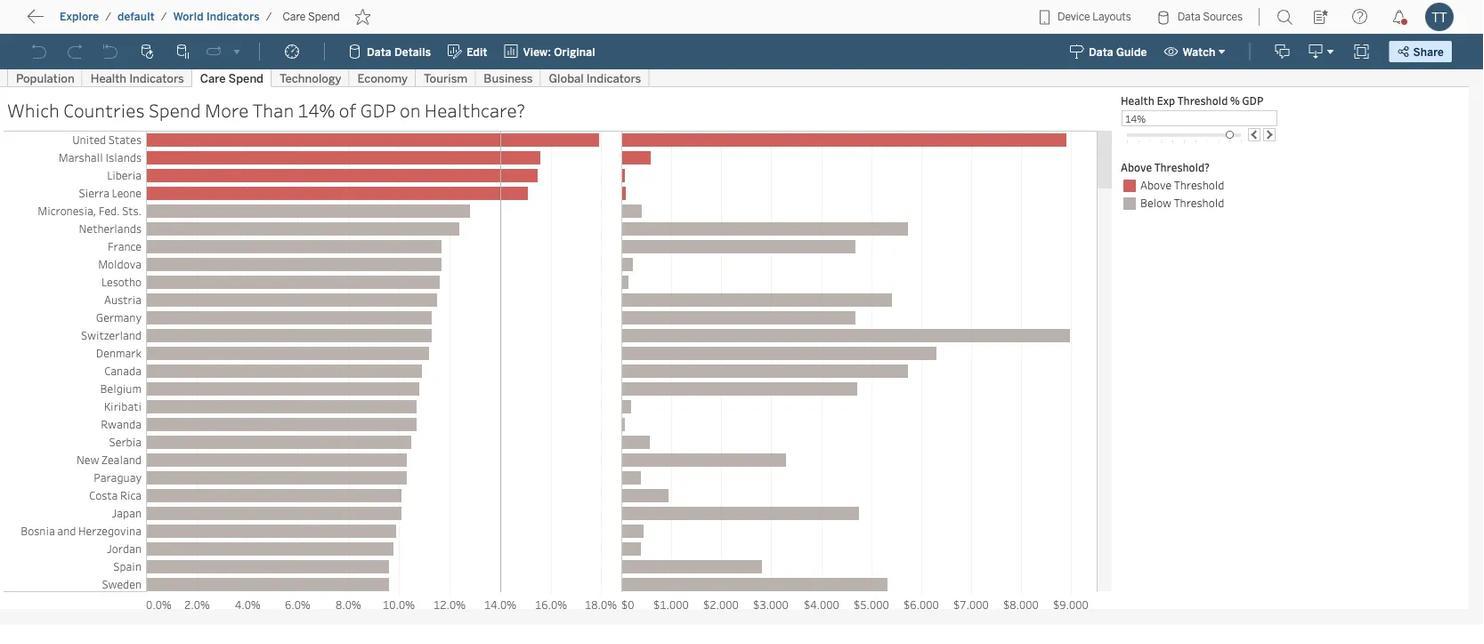 Task type: locate. For each thing, give the bounding box(es) containing it.
explore / default / world indicators /
[[60, 10, 272, 23]]

/ right to
[[105, 10, 111, 23]]

/
[[105, 10, 111, 23], [161, 10, 167, 23], [266, 10, 272, 23]]

1 horizontal spatial /
[[161, 10, 167, 23]]

care spend element
[[277, 10, 345, 23]]

world indicators link
[[172, 9, 261, 24]]

skip to content link
[[43, 10, 181, 34]]

1 / from the left
[[105, 10, 111, 23]]

2 horizontal spatial /
[[266, 10, 272, 23]]

/ left the world
[[161, 10, 167, 23]]

0 horizontal spatial /
[[105, 10, 111, 23]]

default
[[118, 10, 155, 23]]

to
[[80, 14, 94, 31]]

skip to content
[[46, 14, 153, 31]]

care spend
[[283, 10, 340, 23]]

/ left the care
[[266, 10, 272, 23]]



Task type: describe. For each thing, give the bounding box(es) containing it.
2 / from the left
[[161, 10, 167, 23]]

3 / from the left
[[266, 10, 272, 23]]

content
[[98, 14, 153, 31]]

world
[[173, 10, 204, 23]]

explore link
[[59, 9, 100, 24]]

indicators
[[206, 10, 260, 23]]

skip
[[46, 14, 76, 31]]

default link
[[117, 9, 156, 24]]

explore
[[60, 10, 99, 23]]

spend
[[308, 10, 340, 23]]

care
[[283, 10, 306, 23]]



Task type: vqa. For each thing, say whether or not it's contained in the screenshot.
Flows
no



